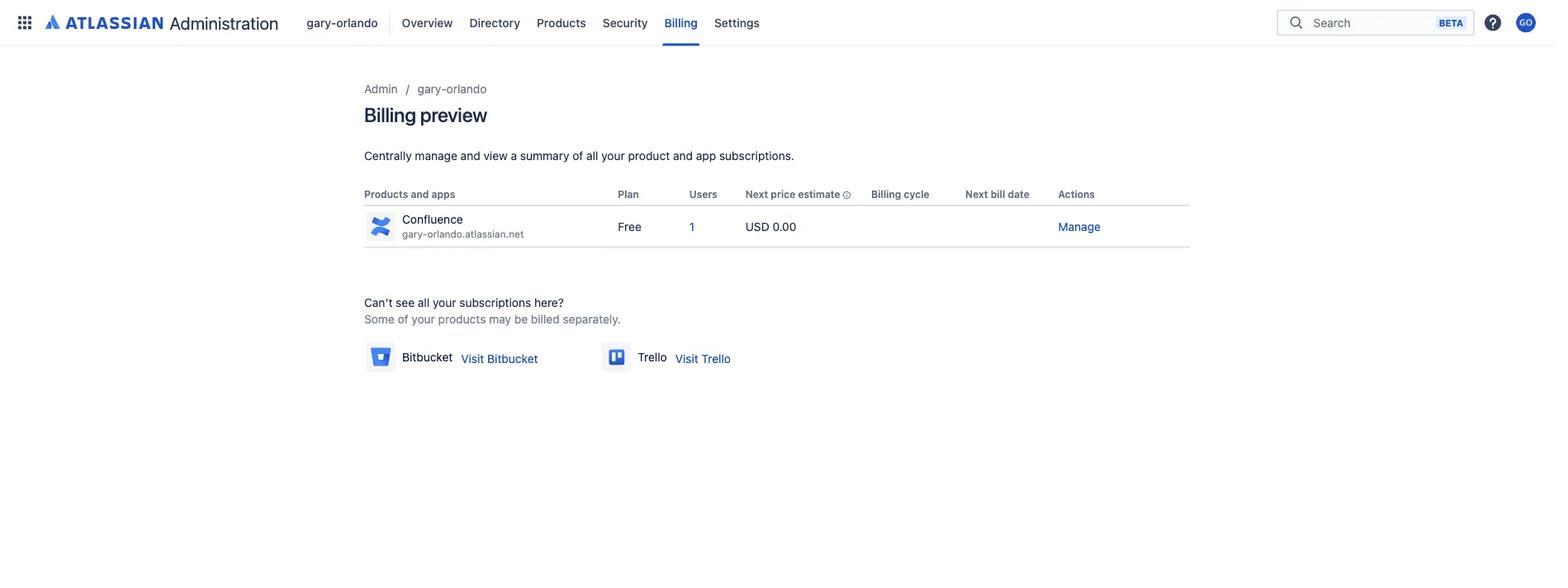 Task type: vqa. For each thing, say whether or not it's contained in the screenshot.
bitbucket image
yes



Task type: describe. For each thing, give the bounding box(es) containing it.
visit bitbucket
[[461, 352, 538, 365]]

bitbucket
[[488, 352, 538, 365]]

account image
[[1517, 13, 1537, 33]]

gary- for gary-orlando link to the left
[[307, 16, 337, 29]]

trello
[[638, 350, 667, 364]]

plan
[[618, 189, 639, 200]]

administration banner
[[0, 0, 1555, 46]]

next for next bill date
[[966, 189, 988, 200]]

some
[[364, 312, 395, 326]]

products and apps
[[364, 189, 455, 200]]

bitbucket image
[[368, 344, 394, 370]]

see
[[396, 296, 415, 309]]

visit for visit trello
[[676, 352, 699, 365]]

visit bitbucket link
[[461, 351, 538, 367]]

bitbucket image
[[368, 344, 394, 370]]

billing for billing cycle
[[872, 189, 902, 200]]

directory
[[470, 16, 520, 29]]

directory link
[[465, 10, 525, 36]]

bitbucket
[[402, 350, 453, 364]]

cycle
[[904, 189, 930, 200]]

visit trello link
[[676, 351, 731, 367]]

appswitcher icon image
[[15, 13, 35, 33]]

next bill date
[[966, 189, 1030, 200]]

your for product
[[602, 149, 625, 163]]

trello
[[702, 352, 731, 365]]

can't
[[364, 296, 393, 309]]

view
[[484, 149, 508, 163]]

security
[[603, 16, 648, 29]]

manage
[[1059, 220, 1101, 233]]

all inside 'can't see all your subscriptions here? some of your products may be billed separately.'
[[418, 296, 430, 309]]

1 horizontal spatial gary-orlando link
[[418, 79, 487, 99]]

0 horizontal spatial and
[[411, 189, 429, 200]]

subscriptions
[[460, 296, 531, 309]]

orlando.atlassian.net
[[427, 229, 524, 240]]

be
[[515, 312, 528, 326]]

confluence
[[402, 213, 463, 226]]

billing preview
[[364, 103, 488, 126]]

here?
[[535, 296, 564, 309]]

0 vertical spatial all
[[587, 149, 598, 163]]

products
[[438, 312, 486, 326]]

info image
[[841, 189, 854, 202]]

apps
[[432, 189, 455, 200]]

manage link
[[1059, 220, 1101, 233]]

2 horizontal spatial and
[[673, 149, 693, 163]]

security link
[[598, 10, 653, 36]]

0.00
[[773, 220, 797, 233]]

billing for billing
[[665, 16, 698, 29]]

settings
[[715, 16, 760, 29]]

1 vertical spatial your
[[433, 296, 456, 309]]

administration
[[170, 12, 279, 33]]

confluence gary-orlando.atlassian.net
[[402, 213, 524, 240]]

0 horizontal spatial gary-orlando link
[[302, 10, 383, 36]]

trello image
[[603, 344, 630, 370]]

billing cycle
[[872, 189, 930, 200]]



Task type: locate. For each thing, give the bounding box(es) containing it.
2 vertical spatial your
[[412, 312, 435, 326]]

products for products
[[537, 16, 586, 29]]

a
[[511, 149, 517, 163]]

1 horizontal spatial visit
[[676, 352, 699, 365]]

date
[[1008, 189, 1030, 200]]

0 vertical spatial gary-orlando
[[307, 16, 378, 29]]

price
[[771, 189, 796, 200]]

centrally manage and view a summary of all your product and app subscriptions.
[[364, 149, 795, 163]]

2 vertical spatial billing
[[872, 189, 902, 200]]

0 vertical spatial your
[[602, 149, 625, 163]]

orlando inside global navigation element
[[337, 16, 378, 29]]

can't see all your subscriptions here? some of your products may be billed separately.
[[364, 296, 621, 326]]

1 vertical spatial gary-
[[418, 82, 447, 96]]

1 vertical spatial billing
[[364, 103, 416, 126]]

billing down admin link
[[364, 103, 416, 126]]

0 horizontal spatial of
[[398, 312, 409, 326]]

gary-orlando up preview
[[418, 82, 487, 96]]

and left app
[[673, 149, 693, 163]]

billing link
[[660, 10, 703, 36]]

orlando up preview
[[447, 82, 487, 96]]

free
[[618, 220, 642, 233]]

app
[[696, 149, 716, 163]]

preview
[[420, 103, 488, 126]]

1 vertical spatial all
[[418, 296, 430, 309]]

Search field
[[1309, 8, 1436, 38]]

may
[[489, 312, 511, 326]]

0 horizontal spatial billing
[[364, 103, 416, 126]]

gary-orlando link
[[302, 10, 383, 36], [418, 79, 487, 99]]

visit left trello
[[676, 352, 699, 365]]

1 horizontal spatial orlando
[[447, 82, 487, 96]]

billing inside global navigation element
[[665, 16, 698, 29]]

1 next from the left
[[746, 189, 768, 200]]

products link
[[532, 10, 591, 36]]

visit trello
[[676, 352, 731, 365]]

products
[[537, 16, 586, 29], [364, 189, 408, 200]]

settings link
[[710, 10, 765, 36]]

gary-orlando link up admin
[[302, 10, 383, 36]]

manage
[[415, 149, 458, 163]]

2 visit from the left
[[676, 352, 699, 365]]

all
[[587, 149, 598, 163], [418, 296, 430, 309]]

your left the product
[[602, 149, 625, 163]]

visit left bitbucket
[[461, 352, 484, 365]]

orlando left overview
[[337, 16, 378, 29]]

help icon image
[[1484, 13, 1504, 33]]

1 link
[[690, 220, 695, 233]]

users
[[690, 189, 718, 200]]

billing left cycle
[[872, 189, 902, 200]]

0 vertical spatial orlando
[[337, 16, 378, 29]]

0 horizontal spatial products
[[364, 189, 408, 200]]

2 vertical spatial gary-
[[402, 229, 427, 240]]

products left security
[[537, 16, 586, 29]]

usd 0.00
[[746, 220, 797, 233]]

billing for billing preview
[[364, 103, 416, 126]]

next
[[746, 189, 768, 200], [966, 189, 988, 200]]

gary-orlando inside global navigation element
[[307, 16, 378, 29]]

0 horizontal spatial orlando
[[337, 16, 378, 29]]

billed
[[531, 312, 560, 326]]

gary- inside global navigation element
[[307, 16, 337, 29]]

of down see
[[398, 312, 409, 326]]

and left view
[[461, 149, 481, 163]]

0 vertical spatial gary-
[[307, 16, 337, 29]]

next left price
[[746, 189, 768, 200]]

2 horizontal spatial billing
[[872, 189, 902, 200]]

bill
[[991, 189, 1006, 200]]

1 visit from the left
[[461, 352, 484, 365]]

search icon image
[[1287, 14, 1307, 31]]

0 vertical spatial products
[[537, 16, 586, 29]]

orlando for gary-orlando link to the left
[[337, 16, 378, 29]]

admin link
[[364, 79, 398, 99]]

products down centrally
[[364, 189, 408, 200]]

1 horizontal spatial all
[[587, 149, 598, 163]]

of inside 'can't see all your subscriptions here? some of your products may be billed separately.'
[[398, 312, 409, 326]]

all right see
[[418, 296, 430, 309]]

global navigation element
[[10, 0, 1277, 46]]

0 vertical spatial billing
[[665, 16, 698, 29]]

1 vertical spatial gary-orlando link
[[418, 79, 487, 99]]

gary-orlando link up preview
[[418, 79, 487, 99]]

products inside global navigation element
[[537, 16, 586, 29]]

overview
[[402, 16, 453, 29]]

billing right security
[[665, 16, 698, 29]]

gary- inside confluence gary-orlando.atlassian.net
[[402, 229, 427, 240]]

1
[[690, 220, 695, 233]]

visit for visit bitbucket
[[461, 352, 484, 365]]

next left bill
[[966, 189, 988, 200]]

gary-orlando up admin
[[307, 16, 378, 29]]

next price estimate
[[746, 189, 841, 200]]

gary-orlando for gary-orlando link to the left
[[307, 16, 378, 29]]

1 horizontal spatial products
[[537, 16, 586, 29]]

estimate
[[798, 189, 841, 200]]

2 next from the left
[[966, 189, 988, 200]]

0 horizontal spatial next
[[746, 189, 768, 200]]

beta
[[1440, 17, 1464, 28]]

your for products
[[412, 312, 435, 326]]

your up products
[[433, 296, 456, 309]]

1 vertical spatial orlando
[[447, 82, 487, 96]]

orlando
[[337, 16, 378, 29], [447, 82, 487, 96]]

1 vertical spatial of
[[398, 312, 409, 326]]

1 horizontal spatial next
[[966, 189, 988, 200]]

summary
[[520, 149, 570, 163]]

confluence image
[[368, 213, 394, 240], [368, 213, 394, 240]]

gary-
[[307, 16, 337, 29], [418, 82, 447, 96], [402, 229, 427, 240]]

atlassian image
[[45, 12, 163, 31], [45, 12, 163, 31]]

actions
[[1059, 189, 1095, 200]]

your
[[602, 149, 625, 163], [433, 296, 456, 309], [412, 312, 435, 326]]

of
[[573, 149, 584, 163], [398, 312, 409, 326]]

admin
[[364, 82, 398, 96]]

centrally
[[364, 149, 412, 163]]

1 horizontal spatial of
[[573, 149, 584, 163]]

administration link
[[40, 10, 285, 36]]

overview link
[[397, 10, 458, 36]]

1 vertical spatial gary-orlando
[[418, 82, 487, 96]]

0 horizontal spatial all
[[418, 296, 430, 309]]

billing
[[665, 16, 698, 29], [364, 103, 416, 126], [872, 189, 902, 200]]

usd
[[746, 220, 770, 233]]

1 horizontal spatial billing
[[665, 16, 698, 29]]

separately.
[[563, 312, 621, 326]]

1 vertical spatial products
[[364, 189, 408, 200]]

products for products and apps
[[364, 189, 408, 200]]

of right the summary
[[573, 149, 584, 163]]

1 horizontal spatial gary-orlando
[[418, 82, 487, 96]]

gary-orlando for the right gary-orlando link
[[418, 82, 487, 96]]

subscriptions.
[[720, 149, 795, 163]]

0 horizontal spatial visit
[[461, 352, 484, 365]]

and
[[461, 149, 481, 163], [673, 149, 693, 163], [411, 189, 429, 200]]

0 horizontal spatial gary-orlando
[[307, 16, 378, 29]]

trello image
[[603, 344, 630, 370]]

gary- for the right gary-orlando link
[[418, 82, 447, 96]]

next for next price estimate
[[746, 189, 768, 200]]

0 vertical spatial gary-orlando link
[[302, 10, 383, 36]]

and left apps
[[411, 189, 429, 200]]

visit
[[461, 352, 484, 365], [676, 352, 699, 365]]

all right the summary
[[587, 149, 598, 163]]

gary-orlando
[[307, 16, 378, 29], [418, 82, 487, 96]]

your down see
[[412, 312, 435, 326]]

orlando for the right gary-orlando link
[[447, 82, 487, 96]]

1 horizontal spatial and
[[461, 149, 481, 163]]

0 vertical spatial of
[[573, 149, 584, 163]]

product
[[628, 149, 670, 163]]



